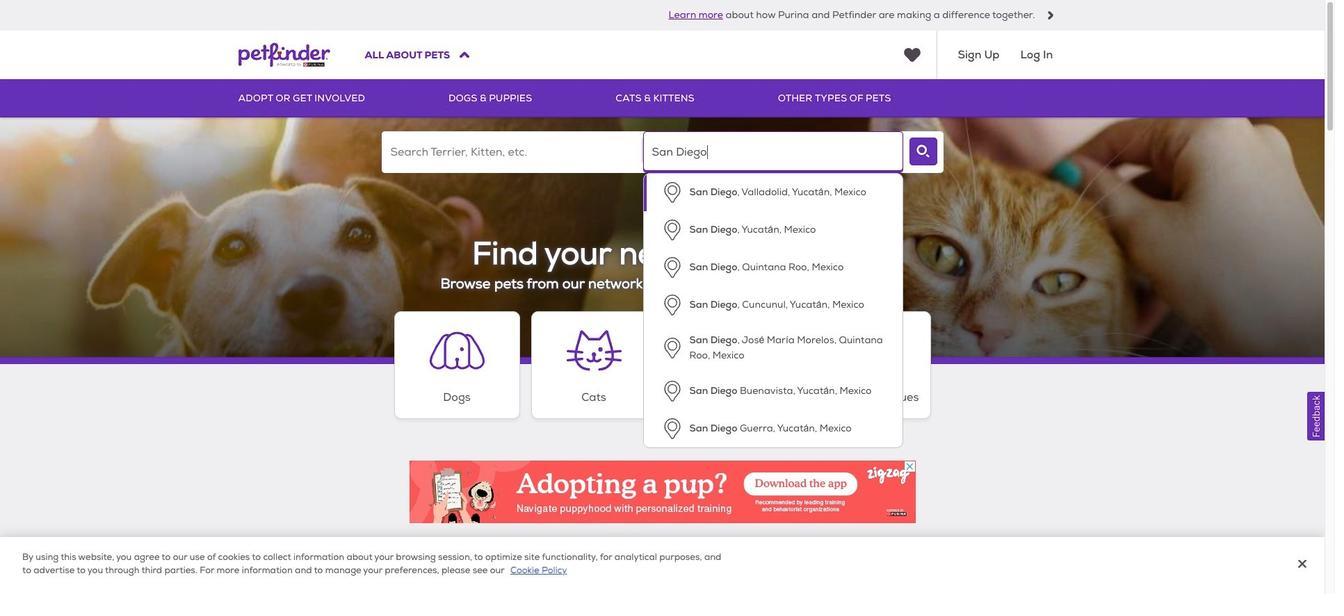 Task type: describe. For each thing, give the bounding box(es) containing it.
advertisement element
[[409, 461, 915, 523]]

privacy alert dialog
[[0, 538, 1325, 595]]

petfinder logo image
[[238, 31, 330, 79]]

9c2b2 image
[[1046, 11, 1055, 19]]

primary element
[[238, 79, 1087, 118]]

Enter City, State, or ZIP text field
[[643, 131, 903, 173]]



Task type: locate. For each thing, give the bounding box(es) containing it.
location search suggestions list box
[[643, 173, 903, 448]]

Search Terrier, Kitten, etc. text field
[[381, 131, 642, 173]]



Task type: vqa. For each thing, say whether or not it's contained in the screenshot.
location search suggestions LIST BOX
yes



